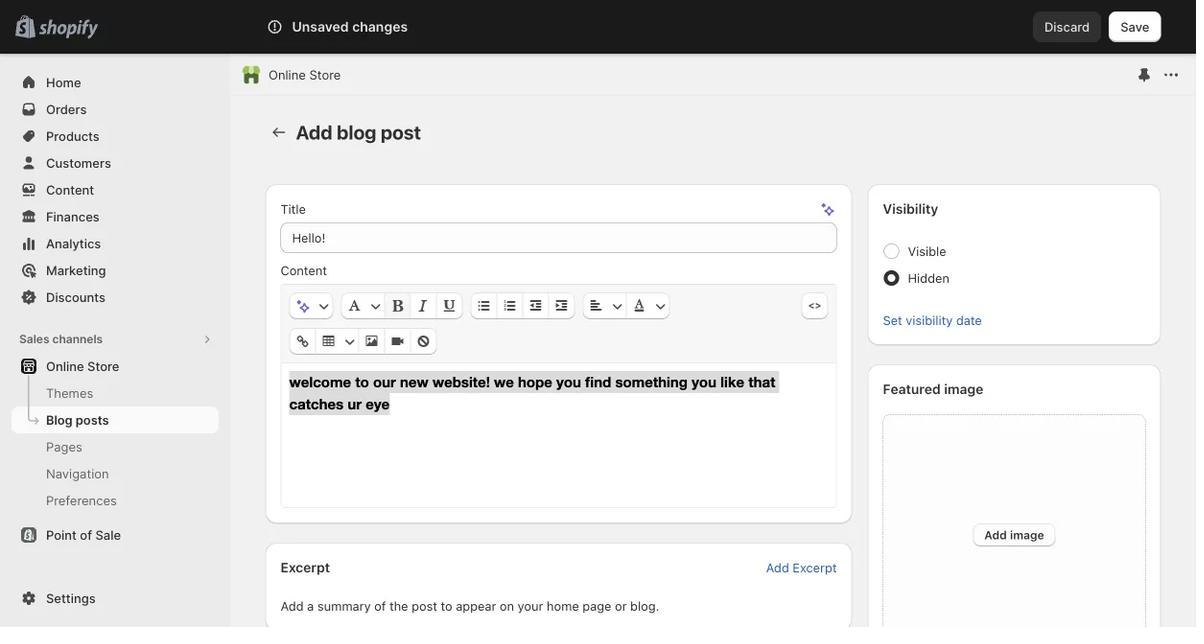Task type: locate. For each thing, give the bounding box(es) containing it.
of
[[80, 528, 92, 542]]

home
[[46, 75, 81, 90]]

0 horizontal spatial online store
[[46, 359, 119, 374]]

point of sale button
[[0, 522, 230, 549]]

1 horizontal spatial online store
[[269, 67, 341, 82]]

online right online store icon
[[269, 67, 306, 82]]

themes link
[[12, 380, 219, 407]]

online store down unsaved
[[269, 67, 341, 82]]

store down unsaved
[[309, 67, 341, 82]]

0 vertical spatial online store link
[[269, 65, 341, 84]]

sales
[[19, 332, 49, 346]]

store down sales channels "button"
[[87, 359, 119, 374]]

online store link down unsaved
[[269, 65, 341, 84]]

add apps button
[[12, 591, 219, 618]]

online
[[269, 67, 306, 82], [46, 359, 84, 374]]

0 vertical spatial online
[[269, 67, 306, 82]]

point
[[46, 528, 77, 542]]

online down sales channels
[[46, 359, 84, 374]]

online store link down channels
[[12, 353, 219, 380]]

blog
[[46, 412, 73, 427]]

0 vertical spatial store
[[309, 67, 341, 82]]

0 horizontal spatial online
[[46, 359, 84, 374]]

marketing link
[[12, 257, 219, 284]]

pages
[[46, 439, 82, 454]]

1 horizontal spatial store
[[309, 67, 341, 82]]

apps
[[74, 597, 103, 611]]

customers link
[[12, 150, 219, 176]]

channels
[[52, 332, 103, 346]]

online store
[[269, 67, 341, 82], [46, 359, 119, 374]]

store
[[309, 67, 341, 82], [87, 359, 119, 374]]

discounts
[[46, 290, 105, 305]]

unsaved changes
[[292, 19, 408, 35]]

discard
[[1045, 19, 1090, 34]]

orders link
[[12, 96, 219, 123]]

0 horizontal spatial store
[[87, 359, 119, 374]]

1 vertical spatial online
[[46, 359, 84, 374]]

online store link
[[269, 65, 341, 84], [12, 353, 219, 380]]

0 horizontal spatial online store link
[[12, 353, 219, 380]]

settings link
[[12, 585, 219, 612]]

finances link
[[12, 203, 219, 230]]

preferences
[[46, 493, 117, 508]]

1 vertical spatial store
[[87, 359, 119, 374]]

1 vertical spatial online store
[[46, 359, 119, 374]]

preferences link
[[12, 487, 219, 514]]

save
[[1121, 19, 1150, 34]]

online store down channels
[[46, 359, 119, 374]]

settings
[[46, 591, 96, 606]]



Task type: describe. For each thing, give the bounding box(es) containing it.
analytics link
[[12, 230, 219, 257]]

sales channels
[[19, 332, 103, 346]]

posts
[[76, 412, 109, 427]]

1 vertical spatial online store link
[[12, 353, 219, 380]]

1 horizontal spatial online
[[269, 67, 306, 82]]

0 vertical spatial online store
[[269, 67, 341, 82]]

add apps
[[46, 597, 103, 611]]

discounts link
[[12, 284, 219, 311]]

pages link
[[12, 434, 219, 460]]

point of sale
[[46, 528, 121, 542]]

marketing
[[46, 263, 106, 278]]

unsaved
[[292, 19, 349, 35]]

content
[[46, 182, 94, 197]]

navigation
[[46, 466, 109, 481]]

discard button
[[1033, 12, 1101, 42]]

products link
[[12, 123, 219, 150]]

1 horizontal spatial online store link
[[269, 65, 341, 84]]

sales channels button
[[12, 326, 219, 353]]

blog posts
[[46, 412, 109, 427]]

save button
[[1109, 12, 1161, 42]]

navigation link
[[12, 460, 219, 487]]

products
[[46, 129, 100, 143]]

finances
[[46, 209, 100, 224]]

analytics
[[46, 236, 101, 251]]

add
[[46, 597, 70, 611]]

home link
[[12, 69, 219, 96]]

search button
[[320, 12, 876, 42]]

blog posts link
[[12, 407, 219, 434]]

online store image
[[242, 65, 261, 84]]

search
[[351, 19, 392, 34]]

point of sale link
[[12, 522, 219, 549]]

themes
[[46, 386, 93, 400]]

content link
[[12, 176, 219, 203]]

shopify image
[[39, 20, 98, 39]]

changes
[[352, 19, 408, 35]]

customers
[[46, 155, 111, 170]]

orders
[[46, 102, 87, 117]]

sale
[[95, 528, 121, 542]]



Task type: vqa. For each thing, say whether or not it's contained in the screenshot.
Trial inside dropdown button
no



